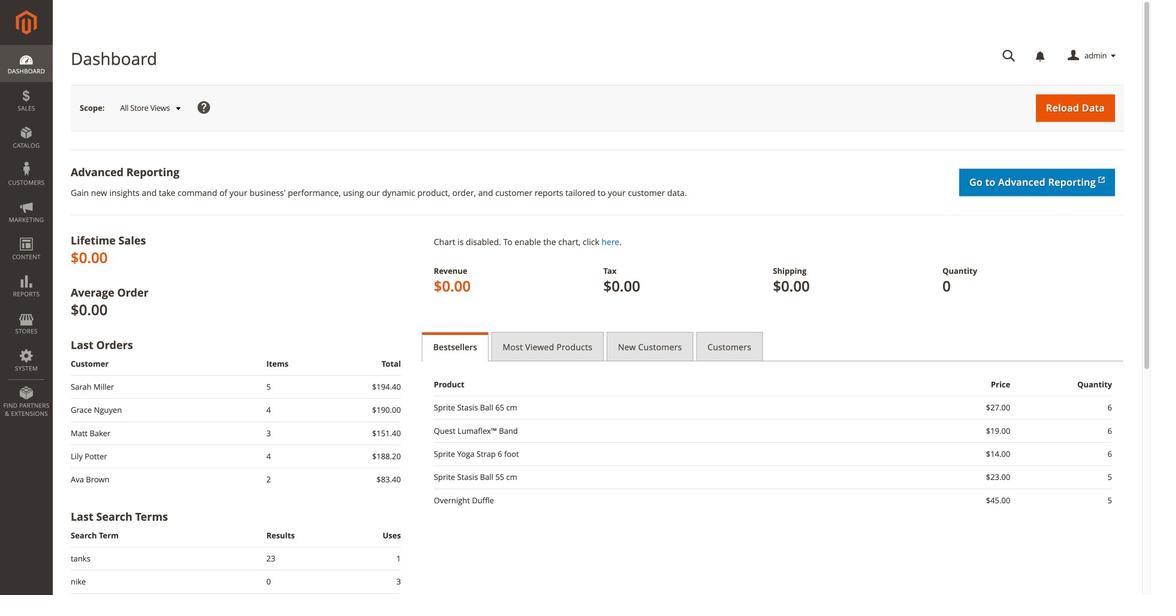 Task type: locate. For each thing, give the bounding box(es) containing it.
menu bar
[[0, 45, 53, 424]]

None text field
[[995, 46, 1025, 67]]

tab list
[[422, 332, 1125, 362]]

magento admin panel image
[[16, 10, 37, 35]]



Task type: vqa. For each thing, say whether or not it's contained in the screenshot.
heading
no



